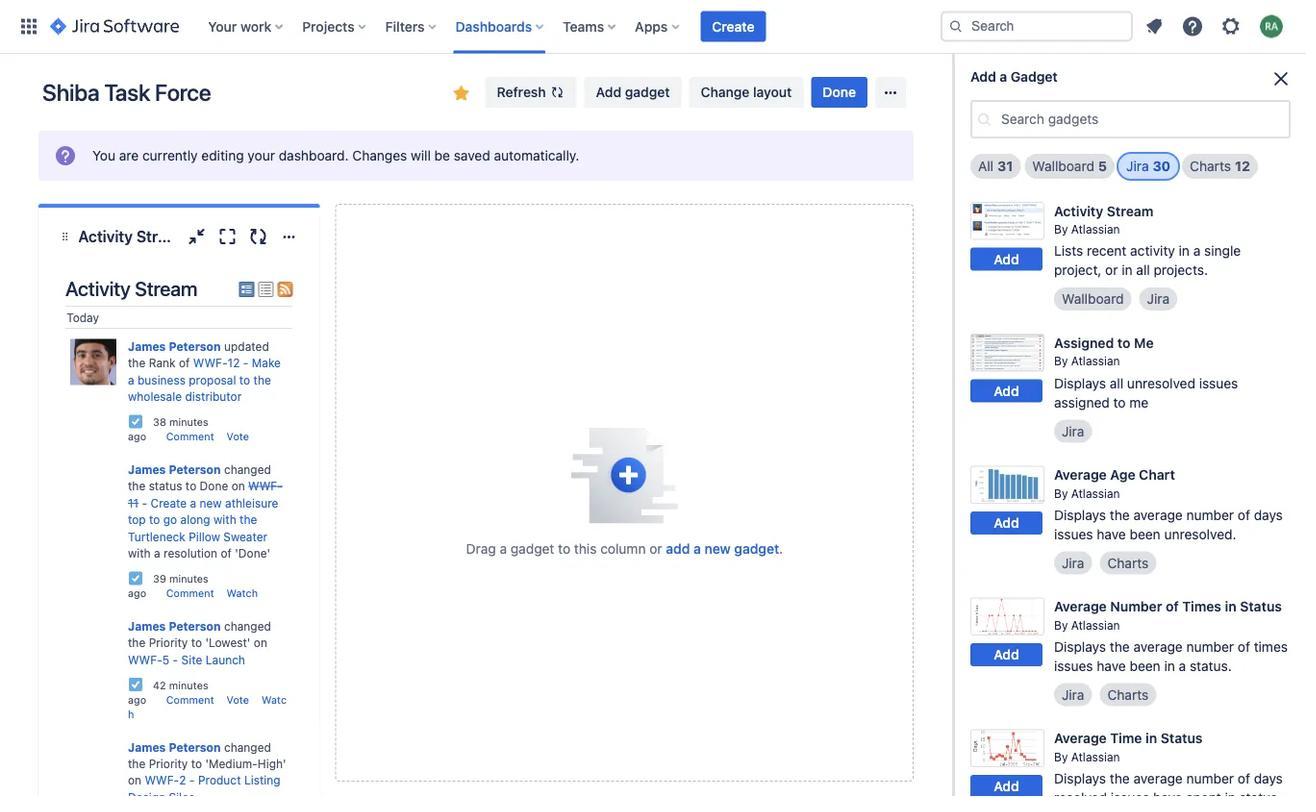 Task type: locate. For each thing, give the bounding box(es) containing it.
3 average from the top
[[1054, 731, 1107, 747]]

add down assigned to me image
[[994, 383, 1019, 399]]

vote left the watc
[[227, 694, 249, 706]]

james peterson link up 'rank'
[[128, 340, 221, 353]]

4 james from the top
[[128, 741, 166, 754]]

average left age
[[1054, 467, 1107, 483]]

4 james peterson from the top
[[128, 741, 221, 754]]

james peterson link up 2
[[128, 741, 221, 754]]

ago for changed the status to done on
[[128, 587, 146, 600]]

charts up time
[[1108, 687, 1149, 703]]

on up design
[[128, 774, 142, 788]]

0 vertical spatial activity
[[1054, 203, 1104, 219]]

5 left the jira 30 on the top right
[[1099, 158, 1107, 174]]

a up projects.
[[1194, 243, 1201, 259]]

- inside 'changed the priority to 'lowest' on wwf-5 - site launch'
[[173, 653, 178, 667]]

2 vertical spatial on
[[128, 774, 142, 788]]

project,
[[1054, 262, 1102, 278]]

1 vertical spatial status
[[1161, 731, 1203, 747]]

1 vertical spatial been
[[1130, 658, 1161, 674]]

1 vertical spatial done
[[200, 480, 228, 493]]

james peterson up wwf-5 - site launch link
[[128, 620, 221, 633]]

or left add
[[650, 541, 662, 557]]

0 vertical spatial minutes
[[169, 416, 209, 428]]

0 vertical spatial average
[[1054, 467, 1107, 483]]

1 horizontal spatial 5
[[1099, 158, 1107, 174]]

1 vertical spatial new
[[705, 541, 731, 557]]

1 vertical spatial charts
[[1108, 555, 1149, 571]]

12 down updated
[[228, 356, 240, 370]]

priority inside changed the priority to 'medium-high' on
[[149, 757, 188, 771]]

minutes for changed the priority to 'lowest' on
[[169, 679, 208, 692]]

number down times
[[1187, 639, 1234, 655]]

1 horizontal spatial status.
[[1240, 790, 1282, 798]]

a up along
[[190, 496, 196, 510]]

charts up number
[[1108, 555, 1149, 571]]

5 add button from the top
[[971, 775, 1043, 798]]

comment link down site
[[166, 694, 214, 706]]

jira for average number of times in status
[[1062, 687, 1085, 703]]

0 vertical spatial stream
[[1107, 203, 1154, 219]]

of inside average age chart by atlassian displays the average number of days issues have been unresolved.
[[1238, 507, 1251, 523]]

the left 'rank'
[[128, 356, 146, 370]]

2 vertical spatial charts
[[1108, 687, 1149, 703]]

2 vertical spatial ago
[[128, 694, 146, 706]]

1 james from the top
[[128, 340, 166, 353]]

status
[[1240, 599, 1282, 615], [1161, 731, 1203, 747]]

1 vote from the top
[[227, 430, 249, 443]]

displays inside 'average number of times in status by atlassian displays the average number of times issues have been in a status.'
[[1054, 639, 1106, 655]]

add for assigned to me
[[994, 383, 1019, 399]]

minimize activity streams image
[[185, 225, 208, 248]]

activity inside activity stream by atlassian lists recent activity in a single project, or in all projects.
[[1054, 203, 1104, 219]]

wholesale
[[128, 390, 182, 403]]

or down recent
[[1106, 262, 1118, 278]]

atlassian inside average time in status by atlassian displays the average number of days resolved issues have spent in status.
[[1071, 750, 1120, 764]]

Search gadgets field
[[996, 102, 1289, 137]]

new up along
[[200, 496, 222, 510]]

2 by from the top
[[1054, 355, 1068, 368]]

create
[[712, 18, 755, 34], [151, 496, 187, 510]]

1 add button from the top
[[971, 248, 1043, 271]]

teams
[[563, 18, 604, 34]]

average inside average age chart by atlassian displays the average number of days issues have been unresolved.
[[1134, 507, 1183, 523]]

the up design
[[128, 757, 146, 771]]

- left site
[[173, 653, 178, 667]]

silos
[[169, 791, 195, 798]]

0 horizontal spatial on
[[128, 774, 142, 788]]

0 horizontal spatial all
[[1110, 375, 1124, 391]]

average inside average time in status by atlassian displays the average number of days resolved issues have spent in status.
[[1134, 771, 1183, 787]]

wwf-5 - site launch link
[[128, 653, 245, 667]]

james peterson link
[[128, 340, 221, 353], [128, 463, 221, 476], [128, 620, 221, 633], [128, 741, 221, 754]]

2 vertical spatial average
[[1134, 771, 1183, 787]]

done inside changed the status to done on
[[200, 480, 228, 493]]

the down age
[[1110, 507, 1130, 523]]

a left gadget
[[1000, 69, 1007, 85]]

the inside wwf-12 - make a business proposal to the wholesale distributor
[[254, 373, 271, 387]]

primary element
[[12, 0, 941, 53]]

0 vertical spatial charts
[[1190, 158, 1231, 174]]

1 vertical spatial comment link
[[166, 587, 214, 600]]

been
[[1130, 526, 1161, 542], [1130, 658, 1161, 674]]

1 vertical spatial days
[[1254, 771, 1283, 787]]

by right average number of times in status image
[[1054, 618, 1068, 632]]

of
[[179, 356, 190, 370], [1238, 507, 1251, 523], [221, 547, 232, 560], [1166, 599, 1179, 615], [1238, 639, 1251, 655], [1238, 771, 1251, 787]]

jira software image
[[50, 15, 179, 38], [50, 15, 179, 38]]

wwf-2 - product listing design silos link
[[128, 774, 280, 798]]

top
[[128, 513, 146, 527]]

changed up 'lowest'
[[224, 620, 271, 633]]

2 vertical spatial activity
[[65, 277, 130, 300]]

by up the 'lists'
[[1054, 223, 1068, 236]]

1 vertical spatial 12
[[228, 356, 240, 370]]

priority inside 'changed the priority to 'lowest' on wwf-5 - site launch'
[[149, 636, 188, 650]]

stream for activity stream
[[135, 277, 198, 300]]

1 vertical spatial or
[[650, 541, 662, 557]]

1 vertical spatial have
[[1097, 658, 1126, 674]]

1 horizontal spatial 12
[[1235, 158, 1250, 174]]

atlassian down time
[[1071, 750, 1120, 764]]

1 vertical spatial vote
[[227, 694, 249, 706]]

by inside assigned to me by atlassian displays all unresolved issues assigned to me
[[1054, 355, 1068, 368]]

0 horizontal spatial new
[[200, 496, 222, 510]]

comment link down 38
[[166, 430, 214, 443]]

3 james from the top
[[128, 620, 166, 633]]

2 minutes from the top
[[169, 573, 209, 585]]

1 minutes from the top
[[169, 416, 209, 428]]

activity for activity stream by atlassian lists recent activity in a single project, or in all projects.
[[1054, 203, 1104, 219]]

average number of times in status image
[[971, 598, 1045, 636]]

peterson
[[169, 340, 221, 353], [169, 463, 221, 476], [169, 620, 221, 633], [169, 741, 221, 754]]

stream up "activity"
[[1107, 203, 1154, 219]]

1 horizontal spatial create
[[712, 18, 755, 34]]

have
[[1097, 526, 1126, 542], [1097, 658, 1126, 674], [1154, 790, 1183, 798]]

2 changed from the top
[[224, 620, 271, 633]]

0 vertical spatial been
[[1130, 526, 1161, 542]]

0 horizontal spatial 5
[[162, 653, 169, 667]]

1 vertical spatial task image
[[128, 677, 143, 693]]

minutes right 38
[[169, 416, 209, 428]]

1 horizontal spatial gadget
[[625, 84, 670, 100]]

4 add button from the top
[[971, 643, 1043, 667]]

0 vertical spatial status
[[1240, 599, 1282, 615]]

have inside 'average number of times in status by atlassian displays the average number of times issues have been in a status.'
[[1097, 658, 1126, 674]]

3 displays from the top
[[1054, 639, 1106, 655]]

2 vertical spatial have
[[1154, 790, 1183, 798]]

on inside 'changed the priority to 'lowest' on wwf-5 - site launch'
[[254, 636, 267, 650]]

ago inside 42 minutes ago
[[128, 694, 146, 706]]

1 vertical spatial average
[[1054, 599, 1107, 615]]

displays
[[1054, 375, 1106, 391], [1054, 507, 1106, 523], [1054, 639, 1106, 655], [1054, 771, 1106, 787]]

3 add button from the top
[[971, 512, 1043, 535]]

status. right 'spent'
[[1240, 790, 1282, 798]]

1 horizontal spatial status
[[1240, 599, 1282, 615]]

have down age
[[1097, 526, 1126, 542]]

4 peterson from the top
[[169, 741, 221, 754]]

watc h
[[128, 694, 287, 721]]

3 james peterson from the top
[[128, 620, 221, 633]]

2 comment link from the top
[[166, 587, 214, 600]]

1 displays from the top
[[1054, 375, 1106, 391]]

help image
[[1181, 15, 1204, 38]]

create button
[[701, 11, 766, 42]]

3 comment link from the top
[[166, 694, 214, 706]]

0 horizontal spatial done
[[200, 480, 228, 493]]

status.
[[1190, 658, 1232, 674], [1240, 790, 1282, 798]]

atlassian up recent
[[1071, 223, 1120, 236]]

activity stream
[[65, 277, 198, 300]]

add down the average time in status image at the right bottom of the page
[[994, 779, 1019, 795]]

the down number
[[1110, 639, 1130, 655]]

changed for 'medium-
[[224, 741, 271, 754]]

vote link
[[227, 430, 249, 443], [227, 694, 249, 706]]

atlassian
[[1071, 223, 1120, 236], [1071, 355, 1120, 368], [1071, 487, 1120, 500], [1071, 618, 1120, 632], [1071, 750, 1120, 764]]

2 horizontal spatial gadget
[[734, 541, 779, 557]]

1 vertical spatial number
[[1187, 639, 1234, 655]]

priority up wwf-5 - site launch link
[[149, 636, 188, 650]]

minutes inside 38 minutes ago
[[169, 416, 209, 428]]

the inside average time in status by atlassian displays the average number of days resolved issues have spent in status.
[[1110, 771, 1130, 787]]

2 vote from the top
[[227, 694, 249, 706]]

1 vertical spatial with
[[128, 547, 151, 560]]

with inside "- create a new athleisure top to go along with the turtleneck pillow sweater"
[[214, 513, 236, 527]]

peterson for status
[[169, 463, 221, 476]]

3 minutes from the top
[[169, 679, 208, 692]]

james peterson for changed the status to done on
[[128, 463, 221, 476]]

average
[[1134, 507, 1183, 523], [1134, 639, 1183, 655], [1134, 771, 1183, 787]]

new
[[200, 496, 222, 510], [705, 541, 731, 557]]

1 vertical spatial 5
[[162, 653, 169, 667]]

been left unresolved.
[[1130, 526, 1161, 542]]

0 horizontal spatial 12
[[228, 356, 240, 370]]

wallboard for wallboard 5
[[1033, 158, 1095, 174]]

changed inside changed the priority to 'medium-high' on
[[224, 741, 271, 754]]

updated
[[224, 340, 269, 353]]

vote link left the watc
[[227, 694, 249, 706]]

1 vertical spatial all
[[1110, 375, 1124, 391]]

status. down times
[[1190, 658, 1232, 674]]

5 inside 'changed the priority to 'lowest' on wwf-5 - site launch'
[[162, 653, 169, 667]]

apps
[[635, 18, 668, 34]]

2 priority from the top
[[149, 757, 188, 771]]

1 ago from the top
[[128, 430, 146, 443]]

changed inside changed the status to done on
[[224, 463, 271, 476]]

by right average age chart image
[[1054, 487, 1068, 500]]

have inside average time in status by atlassian displays the average number of days resolved issues have spent in status.
[[1154, 790, 1183, 798]]

number up unresolved.
[[1187, 507, 1234, 523]]

done left more dashboard actions image
[[823, 84, 856, 100]]

0 vertical spatial on
[[232, 480, 245, 493]]

1 vertical spatial changed
[[224, 620, 271, 633]]

james peterson up 'rank'
[[128, 340, 221, 353]]

spent
[[1186, 790, 1221, 798]]

minutes inside 39 minutes ago
[[169, 573, 209, 585]]

create up go
[[151, 496, 187, 510]]

comment link down 39
[[166, 587, 214, 600]]

'done'
[[235, 547, 270, 560]]

0 horizontal spatial create
[[151, 496, 187, 510]]

0 horizontal spatial gadget
[[511, 541, 554, 557]]

wallboard right "31"
[[1033, 158, 1095, 174]]

james peterson image
[[70, 339, 116, 386]]

refresh image
[[550, 85, 565, 100]]

on up athleisure
[[232, 480, 245, 493]]

atlassian down assigned
[[1071, 355, 1120, 368]]

wallboard 5
[[1033, 158, 1107, 174]]

1 vote link from the top
[[227, 430, 249, 443]]

minutes down wwf-5 - site launch link
[[169, 679, 208, 692]]

days inside average time in status by atlassian displays the average number of days resolved issues have spent in status.
[[1254, 771, 1283, 787]]

4 james peterson link from the top
[[128, 741, 221, 754]]

2 number from the top
[[1187, 639, 1234, 655]]

0 vertical spatial comment
[[166, 430, 214, 443]]

add button down assigned to me image
[[971, 380, 1043, 403]]

activity for activity stream
[[65, 277, 130, 300]]

h
[[128, 708, 134, 721]]

age
[[1111, 467, 1136, 483]]

star shiba task force image
[[450, 82, 473, 105]]

2 peterson from the top
[[169, 463, 221, 476]]

2 ago from the top
[[128, 587, 146, 600]]

2 task image from the top
[[128, 677, 143, 693]]

wallboard for wallboard
[[1062, 291, 1124, 307]]

peterson for rank
[[169, 340, 221, 353]]

on for 'lowest'
[[254, 636, 267, 650]]

1 atlassian from the top
[[1071, 223, 1120, 236]]

12 for charts
[[1235, 158, 1250, 174]]

the inside updated the rank of
[[128, 356, 146, 370]]

banner containing your work
[[0, 0, 1306, 54]]

1 horizontal spatial on
[[232, 480, 245, 493]]

vote for 42 minutes ago
[[227, 694, 249, 706]]

james peterson up status
[[128, 463, 221, 476]]

2 james peterson from the top
[[128, 463, 221, 476]]

2 vertical spatial average
[[1054, 731, 1107, 747]]

time
[[1111, 731, 1142, 747]]

james peterson up 2
[[128, 741, 221, 754]]

2 vertical spatial number
[[1187, 771, 1234, 787]]

ago inside 39 minutes ago
[[128, 587, 146, 600]]

5 atlassian from the top
[[1071, 750, 1120, 764]]

wwf- up 42
[[128, 653, 162, 667]]

activity stream image
[[971, 202, 1045, 240]]

1 horizontal spatial all
[[1137, 262, 1150, 278]]

add for activity stream
[[994, 251, 1019, 267]]

activity
[[1054, 203, 1104, 219], [78, 228, 133, 246], [65, 277, 130, 300]]

launch
[[206, 653, 245, 667]]

peterson up wwf-12 - make a business proposal to the wholesale distributor
[[169, 340, 221, 353]]

the up sweater
[[240, 513, 257, 527]]

2 vertical spatial changed
[[224, 741, 271, 754]]

0 vertical spatial wallboard
[[1033, 158, 1095, 174]]

changed the status to done on
[[128, 463, 271, 493]]

'medium-
[[205, 757, 258, 771]]

1 average from the top
[[1134, 507, 1183, 523]]

1 horizontal spatial with
[[214, 513, 236, 527]]

peterson for priority
[[169, 741, 221, 754]]

0 vertical spatial 12
[[1235, 158, 1250, 174]]

activity for activity streams
[[78, 228, 133, 246]]

atlassian down age
[[1071, 487, 1120, 500]]

james peterson link for updated the rank of
[[128, 340, 221, 353]]

1 vertical spatial on
[[254, 636, 267, 650]]

average left time
[[1054, 731, 1107, 747]]

of inside updated the rank of
[[179, 356, 190, 370]]

wwf- for wwf-2 - product listing design silos
[[145, 774, 179, 788]]

dashboards
[[456, 18, 532, 34]]

3 comment from the top
[[166, 694, 214, 706]]

add right the refresh image
[[596, 84, 622, 100]]

1 been from the top
[[1130, 526, 1161, 542]]

on right 'lowest'
[[254, 636, 267, 650]]

changed for 'lowest'
[[224, 620, 271, 633]]

0 vertical spatial or
[[1106, 262, 1118, 278]]

changed
[[224, 463, 271, 476], [224, 620, 271, 633], [224, 741, 271, 754]]

- down updated
[[243, 356, 249, 370]]

2 james peterson link from the top
[[128, 463, 221, 476]]

the
[[128, 356, 146, 370], [254, 373, 271, 387], [128, 480, 146, 493], [1110, 507, 1130, 523], [240, 513, 257, 527], [128, 636, 146, 650], [1110, 639, 1130, 655], [128, 757, 146, 771], [1110, 771, 1130, 787]]

average
[[1054, 467, 1107, 483], [1054, 599, 1107, 615], [1054, 731, 1107, 747]]

turtleneck
[[128, 530, 185, 543]]

2 vote link from the top
[[227, 694, 249, 706]]

the inside average age chart by atlassian displays the average number of days issues have been unresolved.
[[1110, 507, 1130, 523]]

1 average from the top
[[1054, 467, 1107, 483]]

0 vertical spatial priority
[[149, 636, 188, 650]]

0 vertical spatial days
[[1254, 507, 1283, 523]]

12 inside wwf-12 - make a business proposal to the wholesale distributor
[[228, 356, 240, 370]]

projects
[[302, 18, 355, 34]]

all down "activity"
[[1137, 262, 1150, 278]]

the up 11
[[128, 480, 146, 493]]

gadget
[[625, 84, 670, 100], [511, 541, 554, 557], [734, 541, 779, 557]]

1 vertical spatial priority
[[149, 757, 188, 771]]

days
[[1254, 507, 1283, 523], [1254, 771, 1283, 787]]

1 vertical spatial ago
[[128, 587, 146, 600]]

2 average from the top
[[1054, 599, 1107, 615]]

1 james peterson from the top
[[128, 340, 221, 353]]

changed the priority to 'medium-high' on
[[128, 741, 286, 788]]

2 atlassian from the top
[[1071, 355, 1120, 368]]

add button for displays the average number of days resolved issues have spent in status.
[[971, 775, 1043, 798]]

0 vertical spatial vote link
[[227, 430, 249, 443]]

add button down the average time in status image at the right bottom of the page
[[971, 775, 1043, 798]]

1 by from the top
[[1054, 223, 1068, 236]]

wwf- for wwf-12 - make a business proposal to the wholesale distributor
[[193, 356, 228, 370]]

your profile and settings image
[[1260, 15, 1283, 38]]

average inside average age chart by atlassian displays the average number of days issues have been unresolved.
[[1054, 467, 1107, 483]]

ago down wholesale
[[128, 430, 146, 443]]

1 horizontal spatial or
[[1106, 262, 1118, 278]]

been inside average age chart by atlassian displays the average number of days issues have been unresolved.
[[1130, 526, 1161, 542]]

banner
[[0, 0, 1306, 54]]

1 james peterson link from the top
[[128, 340, 221, 353]]

0 vertical spatial ago
[[128, 430, 146, 443]]

'lowest'
[[205, 636, 251, 650]]

1 vertical spatial minutes
[[169, 573, 209, 585]]

0 vertical spatial all
[[1137, 262, 1150, 278]]

james peterson link for changed the status to done on
[[128, 463, 221, 476]]

0 vertical spatial create
[[712, 18, 755, 34]]

ago up 'h'
[[128, 694, 146, 706]]

stream inside activity stream by atlassian lists recent activity in a single project, or in all projects.
[[1107, 203, 1154, 219]]

task image left 42
[[128, 677, 143, 693]]

unresolved.
[[1165, 526, 1237, 542]]

1 vertical spatial status.
[[1240, 790, 1282, 798]]

activity up 'activity stream'
[[78, 228, 133, 246]]

issues inside 'average number of times in status by atlassian displays the average number of times issues have been in a status.'
[[1054, 658, 1093, 674]]

1 horizontal spatial stream
[[1107, 203, 1154, 219]]

add gadget button
[[585, 77, 682, 108]]

new right add
[[705, 541, 731, 557]]

average age chart image
[[971, 466, 1045, 504]]

done up "- create a new athleisure top to go along with the turtleneck pillow sweater"
[[200, 480, 228, 493]]

2 vertical spatial comment
[[166, 694, 214, 706]]

james up status
[[128, 463, 166, 476]]

add button down average number of times in status image
[[971, 643, 1043, 667]]

on inside changed the status to done on
[[232, 480, 245, 493]]

0 vertical spatial average
[[1134, 507, 1183, 523]]

2 average from the top
[[1134, 639, 1183, 655]]

on for done
[[232, 480, 245, 493]]

james down 'h'
[[128, 741, 166, 754]]

stream
[[1107, 203, 1154, 219], [135, 277, 198, 300]]

0 horizontal spatial status.
[[1190, 658, 1232, 674]]

0 horizontal spatial stream
[[135, 277, 198, 300]]

4 by from the top
[[1054, 618, 1068, 632]]

0 vertical spatial comment link
[[166, 430, 214, 443]]

0 vertical spatial number
[[1187, 507, 1234, 523]]

have down number
[[1097, 658, 1126, 674]]

stream down streams
[[135, 277, 198, 300]]

gadget right add
[[734, 541, 779, 557]]

0 vertical spatial new
[[200, 496, 222, 510]]

5 by from the top
[[1054, 750, 1068, 764]]

3 ago from the top
[[128, 694, 146, 706]]

0 horizontal spatial status
[[1161, 731, 1203, 747]]

3 number from the top
[[1187, 771, 1234, 787]]

number inside average time in status by atlassian displays the average number of days resolved issues have spent in status.
[[1187, 771, 1234, 787]]

vote link down distributor at left
[[227, 430, 249, 443]]

comment for changed the priority to 'lowest' on
[[166, 694, 214, 706]]

- inside wwf-2 - product listing design silos
[[189, 774, 195, 788]]

add down average number of times in status image
[[994, 647, 1019, 663]]

2 been from the top
[[1130, 658, 1161, 674]]

wwf- inside wwf-12 - make a business proposal to the wholesale distributor
[[193, 356, 228, 370]]

james up 'rank'
[[128, 340, 166, 353]]

status up times
[[1240, 599, 1282, 615]]

0 vertical spatial status.
[[1190, 658, 1232, 674]]

ago for changed the priority to 'lowest' on
[[128, 694, 146, 706]]

wwf- inside wwf-2 - product listing design silos
[[145, 774, 179, 788]]

average age chart by atlassian displays the average number of days issues have been unresolved.
[[1054, 467, 1283, 542]]

to inside "- create a new athleisure top to go along with the turtleneck pillow sweater"
[[149, 513, 160, 527]]

2 days from the top
[[1254, 771, 1283, 787]]

2 vertical spatial minutes
[[169, 679, 208, 692]]

average down number
[[1134, 639, 1183, 655]]

changed inside 'changed the priority to 'lowest' on wwf-5 - site launch'
[[224, 620, 271, 633]]

0 vertical spatial task image
[[128, 414, 143, 430]]

in
[[1179, 243, 1190, 259], [1122, 262, 1133, 278], [1225, 599, 1237, 615], [1165, 658, 1175, 674], [1146, 731, 1158, 747], [1225, 790, 1236, 798]]

site
[[181, 653, 202, 667]]

james peterson for changed the priority to 'medium-high' on
[[128, 741, 221, 754]]

with
[[214, 513, 236, 527], [128, 547, 151, 560]]

1 days from the top
[[1254, 507, 1283, 523]]

3 average from the top
[[1134, 771, 1183, 787]]

wwf- inside 'changed the priority to 'lowest' on wwf-5 - site launch'
[[128, 653, 162, 667]]

average down chart
[[1134, 507, 1183, 523]]

ago inside 38 minutes ago
[[128, 430, 146, 443]]

2 add button from the top
[[971, 380, 1043, 403]]

streams
[[136, 228, 197, 246]]

james peterson for updated the rank of
[[128, 340, 221, 353]]

wwf- for wwf- 11
[[248, 480, 283, 493]]

1 vertical spatial comment
[[166, 587, 214, 600]]

add button down average age chart image
[[971, 512, 1043, 535]]

filters button
[[380, 11, 444, 42]]

1 vertical spatial vote link
[[227, 694, 249, 706]]

1 priority from the top
[[149, 636, 188, 650]]

wwf- inside wwf- 11
[[248, 480, 283, 493]]

minutes inside 42 minutes ago
[[169, 679, 208, 692]]

number inside 'average number of times in status by atlassian displays the average number of times issues have been in a status.'
[[1187, 639, 1234, 655]]

1 horizontal spatial done
[[823, 84, 856, 100]]

2 horizontal spatial on
[[254, 636, 267, 650]]

a down times
[[1179, 658, 1186, 674]]

2 displays from the top
[[1054, 507, 1106, 523]]

1 changed from the top
[[224, 463, 271, 476]]

average inside 'average number of times in status by atlassian displays the average number of times issues have been in a status.'
[[1054, 599, 1107, 615]]

comment link
[[166, 430, 214, 443], [166, 587, 214, 600], [166, 694, 214, 706]]

1 comment from the top
[[166, 430, 214, 443]]

comment
[[166, 430, 214, 443], [166, 587, 214, 600], [166, 694, 214, 706]]

1 vertical spatial activity
[[78, 228, 133, 246]]

3 changed from the top
[[224, 741, 271, 754]]

0 vertical spatial have
[[1097, 526, 1126, 542]]

minutes
[[169, 416, 209, 428], [169, 573, 209, 585], [169, 679, 208, 692]]

38
[[153, 416, 166, 428]]

3 by from the top
[[1054, 487, 1068, 500]]

a inside activity stream by atlassian lists recent activity in a single project, or in all projects.
[[1194, 243, 1201, 259]]

4 displays from the top
[[1054, 771, 1106, 787]]

vote
[[227, 430, 249, 443], [227, 694, 249, 706]]

3 james peterson link from the top
[[128, 620, 221, 633]]

add down average age chart image
[[994, 515, 1019, 531]]

the inside changed the status to done on
[[128, 480, 146, 493]]

average number of times in status by atlassian displays the average number of times issues have been in a status.
[[1054, 599, 1288, 674]]

1 task image from the top
[[128, 414, 143, 430]]

1 vertical spatial average
[[1134, 639, 1183, 655]]

by up resolved
[[1054, 750, 1068, 764]]

the up wwf-5 - site launch link
[[128, 636, 146, 650]]

search image
[[949, 19, 964, 34]]

Search field
[[941, 11, 1133, 42]]

a up wholesale
[[128, 373, 134, 387]]

the inside 'average number of times in status by atlassian displays the average number of times issues have been in a status.'
[[1110, 639, 1130, 655]]

2 james from the top
[[128, 463, 166, 476]]

1 vertical spatial wallboard
[[1062, 291, 1124, 307]]

all
[[978, 158, 994, 174]]

with down 'turtleneck'
[[128, 547, 151, 560]]

number up 'spent'
[[1187, 771, 1234, 787]]

activity up the 'lists'
[[1054, 203, 1104, 219]]

changed the priority to 'lowest' on wwf-5 - site launch
[[128, 620, 271, 667]]

changed for done
[[224, 463, 271, 476]]

ago down task icon
[[128, 587, 146, 600]]

3 atlassian from the top
[[1071, 487, 1120, 500]]

assigned
[[1054, 394, 1110, 410]]

0 vertical spatial changed
[[224, 463, 271, 476]]

1 vertical spatial create
[[151, 496, 187, 510]]

all inside activity stream by atlassian lists recent activity in a single project, or in all projects.
[[1137, 262, 1150, 278]]

lists
[[1054, 243, 1083, 259]]

12
[[1235, 158, 1250, 174], [228, 356, 240, 370]]

filters
[[385, 18, 425, 34]]

by inside activity stream by atlassian lists recent activity in a single project, or in all projects.
[[1054, 223, 1068, 236]]

priority for on
[[149, 757, 188, 771]]

the down time
[[1110, 771, 1130, 787]]

to
[[1118, 335, 1131, 351], [239, 373, 250, 387], [1114, 394, 1126, 410], [186, 480, 196, 493], [149, 513, 160, 527], [558, 541, 571, 557], [191, 636, 202, 650], [191, 757, 202, 771]]

wwf- up proposal
[[193, 356, 228, 370]]

add
[[971, 69, 996, 85], [596, 84, 622, 100], [994, 251, 1019, 267], [994, 383, 1019, 399], [994, 515, 1019, 531], [994, 647, 1019, 663], [994, 779, 1019, 795]]

atlassian inside activity stream by atlassian lists recent activity in a single project, or in all projects.
[[1071, 223, 1120, 236]]

shiba
[[42, 79, 100, 106]]

be
[[435, 148, 450, 164]]

1 number from the top
[[1187, 507, 1234, 523]]

2 vertical spatial comment link
[[166, 694, 214, 706]]

currently
[[142, 148, 198, 164]]

issues inside assigned to me by atlassian displays all unresolved issues assigned to me
[[1199, 375, 1238, 391]]

priority
[[149, 636, 188, 650], [149, 757, 188, 771]]

1 peterson from the top
[[169, 340, 221, 353]]

4 atlassian from the top
[[1071, 618, 1120, 632]]

jira for assigned to me
[[1062, 423, 1085, 439]]

james for changed the priority to 'lowest' on
[[128, 620, 166, 633]]

- right 2
[[189, 774, 195, 788]]

number
[[1187, 507, 1234, 523], [1187, 639, 1234, 655], [1187, 771, 1234, 787]]

1 vertical spatial stream
[[135, 277, 198, 300]]

wwf- up design
[[145, 774, 179, 788]]

layout
[[753, 84, 792, 100]]

task image
[[128, 414, 143, 430], [128, 677, 143, 693]]

the down the make
[[254, 373, 271, 387]]

displays inside assigned to me by atlassian displays all unresolved issues assigned to me
[[1054, 375, 1106, 391]]

2 comment from the top
[[166, 587, 214, 600]]

maximize activity streams image
[[216, 225, 239, 248]]

0 vertical spatial vote
[[227, 430, 249, 443]]

0 vertical spatial with
[[214, 513, 236, 527]]

all up assigned
[[1110, 375, 1124, 391]]



Task type: describe. For each thing, give the bounding box(es) containing it.
vote link for 42 minutes ago
[[227, 694, 249, 706]]

average time in status image
[[971, 730, 1045, 768]]

wwf-12 - make a business proposal to the wholesale distributor link
[[128, 356, 281, 403]]

of inside average time in status by atlassian displays the average number of days resolved issues have spent in status.
[[1238, 771, 1251, 787]]

add a gadget
[[971, 69, 1058, 85]]

39
[[153, 573, 166, 585]]

your work
[[208, 18, 272, 34]]

business
[[138, 373, 186, 387]]

dashboard.
[[279, 148, 349, 164]]

the inside 'changed the priority to 'lowest' on wwf-5 - site launch'
[[128, 636, 146, 650]]

jira for average age chart
[[1062, 555, 1085, 571]]

number inside average age chart by atlassian displays the average number of days issues have been unresolved.
[[1187, 507, 1234, 523]]

1 horizontal spatial new
[[705, 541, 731, 557]]

more dashboard actions image
[[879, 81, 902, 104]]

chart
[[1139, 467, 1175, 483]]

- inside "- create a new athleisure top to go along with the turtleneck pillow sweater"
[[142, 496, 147, 510]]

average for average number of times in status
[[1054, 599, 1107, 615]]

times
[[1254, 639, 1288, 655]]

single
[[1205, 243, 1241, 259]]

comment for changed the status to done on
[[166, 587, 214, 600]]

activity
[[1130, 243, 1175, 259]]

me
[[1134, 335, 1154, 351]]

make
[[252, 356, 281, 370]]

listing
[[244, 774, 280, 788]]

42
[[153, 679, 166, 692]]

status inside average time in status by atlassian displays the average number of days resolved issues have spent in status.
[[1161, 731, 1203, 747]]

all 31
[[978, 158, 1013, 174]]

resolved
[[1054, 790, 1107, 798]]

0 horizontal spatial with
[[128, 547, 151, 560]]

james peterson link for changed the priority to 'lowest' on
[[128, 620, 221, 633]]

status. inside 'average number of times in status by atlassian displays the average number of times issues have been in a status.'
[[1190, 658, 1232, 674]]

notifications image
[[1143, 15, 1166, 38]]

average inside 'average number of times in status by atlassian displays the average number of times issues have been in a status.'
[[1134, 639, 1183, 655]]

this
[[574, 541, 597, 557]]

are
[[119, 148, 139, 164]]

gadget
[[1011, 69, 1058, 85]]

change layout
[[701, 84, 792, 100]]

number
[[1111, 599, 1162, 615]]

add button for lists recent activity in a single project, or in all projects.
[[971, 248, 1043, 271]]

charts for chart
[[1108, 555, 1149, 571]]

to inside changed the status to done on
[[186, 480, 196, 493]]

add for average age chart
[[994, 515, 1019, 531]]

task image for 38 minutes ago
[[128, 414, 143, 430]]

watch
[[227, 587, 258, 600]]

new inside "- create a new athleisure top to go along with the turtleneck pillow sweater"
[[200, 496, 222, 510]]

james peterson link for changed the priority to 'medium-high' on
[[128, 741, 221, 754]]

refresh
[[497, 84, 546, 100]]

priority for wwf-
[[149, 636, 188, 650]]

average inside average time in status by atlassian displays the average number of days resolved issues have spent in status.
[[1054, 731, 1107, 747]]

drag
[[466, 541, 496, 557]]

by inside average age chart by atlassian displays the average number of days issues have been unresolved.
[[1054, 487, 1068, 500]]

a down 'turtleneck'
[[154, 547, 160, 560]]

by inside average time in status by atlassian displays the average number of days resolved issues have spent in status.
[[1054, 750, 1068, 764]]

product
[[198, 774, 241, 788]]

james peterson for changed the priority to 'lowest' on
[[128, 620, 221, 633]]

have inside average age chart by atlassian displays the average number of days issues have been unresolved.
[[1097, 526, 1126, 542]]

close icon image
[[1270, 67, 1293, 90]]

along
[[180, 513, 210, 527]]

watc
[[262, 694, 287, 706]]

comment link for changed the priority to 'lowest' on
[[166, 694, 214, 706]]

.
[[779, 541, 783, 557]]

issues inside average age chart by atlassian displays the average number of days issues have been unresolved.
[[1054, 526, 1093, 542]]

dashboards button
[[450, 11, 551, 42]]

add for average time in status
[[994, 779, 1019, 795]]

all inside assigned to me by atlassian displays all unresolved issues assigned to me
[[1110, 375, 1124, 391]]

recent
[[1087, 243, 1127, 259]]

by inside 'average number of times in status by atlassian displays the average number of times issues have been in a status.'
[[1054, 618, 1068, 632]]

a inside "- create a new athleisure top to go along with the turtleneck pillow sweater"
[[190, 496, 196, 510]]

create inside "- create a new athleisure top to go along with the turtleneck pillow sweater"
[[151, 496, 187, 510]]

more actions for activity streams gadget image
[[278, 225, 301, 248]]

high'
[[258, 757, 286, 771]]

james for changed the priority to 'medium-high' on
[[128, 741, 166, 754]]

on inside changed the priority to 'medium-high' on
[[128, 774, 142, 788]]

displays inside average age chart by atlassian displays the average number of days issues have been unresolved.
[[1054, 507, 1106, 523]]

31
[[998, 158, 1013, 174]]

average for average age chart
[[1054, 467, 1107, 483]]

drag a gadget to this column or add a new gadget .
[[466, 541, 783, 557]]

comment link for changed the status to done on
[[166, 587, 214, 600]]

atlassian inside 'average number of times in status by atlassian displays the average number of times issues have been in a status.'
[[1071, 618, 1120, 632]]

vote for 38 minutes ago
[[227, 430, 249, 443]]

you are currently editing your dashboard. changes will be saved automatically.
[[92, 148, 579, 164]]

refresh button
[[485, 77, 577, 108]]

unresolved
[[1127, 375, 1196, 391]]

to inside wwf-12 - make a business proposal to the wholesale distributor
[[239, 373, 250, 387]]

11
[[128, 496, 139, 510]]

wwf-12 - make a business proposal to the wholesale distributor
[[128, 356, 281, 403]]

the inside changed the priority to 'medium-high' on
[[128, 757, 146, 771]]

sweater
[[223, 530, 268, 543]]

go
[[163, 513, 177, 527]]

james for changed the status to done on
[[128, 463, 166, 476]]

activity streams
[[78, 228, 197, 246]]

charts 12
[[1190, 158, 1250, 174]]

projects button
[[297, 11, 374, 42]]

james for updated the rank of
[[128, 340, 166, 353]]

assigned to me by atlassian displays all unresolved issues assigned to me
[[1054, 335, 1238, 410]]

add for average number of times in status
[[994, 647, 1019, 663]]

to inside 'changed the priority to 'lowest' on wwf-5 - site launch'
[[191, 636, 202, 650]]

force
[[155, 79, 211, 106]]

atlassian inside assigned to me by atlassian displays all unresolved issues assigned to me
[[1071, 355, 1120, 368]]

settings image
[[1220, 15, 1243, 38]]

status. inside average time in status by atlassian displays the average number of days resolved issues have spent in status.
[[1240, 790, 1282, 798]]

task
[[104, 79, 150, 106]]

0 vertical spatial 5
[[1099, 158, 1107, 174]]

charts for of
[[1108, 687, 1149, 703]]

average time in status by atlassian displays the average number of days resolved issues have spent in status.
[[1054, 731, 1283, 798]]

with a resolution of 'done'
[[128, 547, 270, 560]]

or inside activity stream by atlassian lists recent activity in a single project, or in all projects.
[[1106, 262, 1118, 278]]

editing
[[201, 148, 244, 164]]

rank
[[149, 356, 176, 370]]

watc h link
[[128, 694, 287, 721]]

add left gadget
[[971, 69, 996, 85]]

30
[[1153, 158, 1171, 174]]

change layout button
[[689, 77, 804, 108]]

a inside wwf-12 - make a business proposal to the wholesale distributor
[[128, 373, 134, 387]]

- inside wwf-12 - make a business proposal to the wholesale distributor
[[243, 356, 249, 370]]

0 vertical spatial done
[[823, 84, 856, 100]]

resolution
[[164, 547, 218, 560]]

add a new gadget button
[[666, 539, 779, 558]]

days inside average age chart by atlassian displays the average number of days issues have been unresolved.
[[1254, 507, 1283, 523]]

vote link for 38 minutes ago
[[227, 430, 249, 443]]

38 minutes ago
[[128, 416, 209, 443]]

watch link
[[227, 587, 258, 600]]

assigned
[[1054, 335, 1114, 351]]

wwf-2 - product listing design silos
[[128, 774, 280, 798]]

a inside 'average number of times in status by atlassian displays the average number of times issues have been in a status.'
[[1179, 658, 1186, 674]]

gadget inside button
[[625, 84, 670, 100]]

teams button
[[557, 11, 624, 42]]

add button for displays the average number of times issues have been in a status.
[[971, 643, 1043, 667]]

me
[[1130, 394, 1149, 410]]

done link
[[811, 77, 868, 108]]

athleisure
[[225, 496, 278, 510]]

status inside 'average number of times in status by atlassian displays the average number of times issues have been in a status.'
[[1240, 599, 1282, 615]]

create inside button
[[712, 18, 755, 34]]

task image
[[128, 571, 143, 586]]

today
[[67, 311, 99, 324]]

projects.
[[1154, 262, 1208, 278]]

shiba task force
[[42, 79, 211, 106]]

been inside 'average number of times in status by atlassian displays the average number of times issues have been in a status.'
[[1130, 658, 1161, 674]]

task image for 42 minutes ago
[[128, 677, 143, 693]]

3 peterson from the top
[[169, 620, 221, 633]]

stream for activity stream by atlassian lists recent activity in a single project, or in all projects.
[[1107, 203, 1154, 219]]

0 horizontal spatial or
[[650, 541, 662, 557]]

jira 30
[[1127, 158, 1171, 174]]

a right drag
[[500, 541, 507, 557]]

assigned to me image
[[971, 334, 1045, 372]]

your
[[208, 18, 237, 34]]

minutes for changed the status to done on
[[169, 573, 209, 585]]

atlassian inside average age chart by atlassian displays the average number of days issues have been unresolved.
[[1071, 487, 1120, 500]]

changes
[[352, 148, 407, 164]]

appswitcher icon image
[[17, 15, 40, 38]]

to inside changed the priority to 'medium-high' on
[[191, 757, 202, 771]]

proposal
[[189, 373, 236, 387]]

add gadget
[[596, 84, 670, 100]]

1 comment link from the top
[[166, 430, 214, 443]]

add gadget img image
[[571, 428, 678, 524]]

2
[[179, 774, 186, 788]]

change
[[701, 84, 750, 100]]

issues inside average time in status by atlassian displays the average number of days resolved issues have spent in status.
[[1111, 790, 1150, 798]]

add button for displays the average number of days issues have been unresolved.
[[971, 512, 1043, 535]]

12 for wwf-
[[228, 356, 240, 370]]

a right add
[[694, 541, 701, 557]]

displays inside average time in status by atlassian displays the average number of days resolved issues have spent in status.
[[1054, 771, 1106, 787]]

your
[[248, 148, 275, 164]]

refresh activity streams image
[[247, 225, 270, 248]]

distributor
[[185, 390, 242, 403]]

add button for displays all unresolved issues assigned to me
[[971, 380, 1043, 403]]

the inside "- create a new athleisure top to go along with the turtleneck pillow sweater"
[[240, 513, 257, 527]]



Task type: vqa. For each thing, say whether or not it's contained in the screenshot.
Dashboards dropdown button
yes



